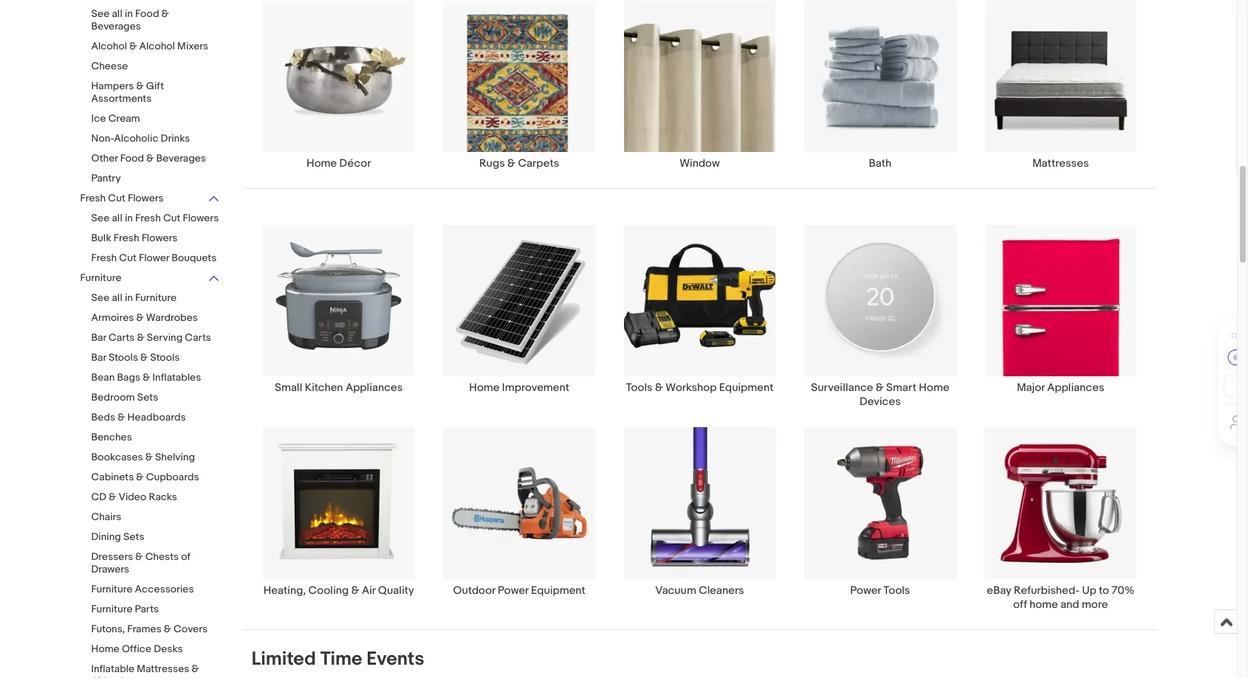 Task type: describe. For each thing, give the bounding box(es) containing it.
flower
[[139, 252, 169, 264]]

bath link
[[790, 0, 971, 171]]

see all in food & beverages link
[[91, 7, 221, 34]]

hampers & gift assortments link
[[91, 80, 221, 106]]

décor
[[340, 157, 371, 171]]

pantry
[[91, 172, 121, 185]]

bar stools & stools link
[[91, 352, 221, 366]]

fresh down fresh cut flowers dropdown button
[[135, 212, 161, 225]]

limited time events
[[252, 648, 424, 671]]

non-alcoholic drinks link
[[91, 132, 221, 146]]

frames
[[127, 623, 162, 636]]

2 in from the top
[[125, 212, 133, 225]]

heating, cooling & air quality link
[[249, 427, 429, 612]]

home inside see all in food & beverages alcohol & alcohol mixers cheese hampers & gift assortments ice cream non-alcoholic drinks other food & beverages pantry fresh cut flowers see all in fresh cut flowers bulk fresh flowers fresh cut flower bouquets furniture see all in furniture armoires & wardrobes bar carts & serving carts bar stools & stools bean bags & inflatables bedroom sets beds & headboards benches bookcases & shelving cabinets & cupboards cd & video racks chairs dining sets dressers & chests of drawers furniture accessories furniture parts futons, frames & covers home office desks inflatable mattresses & airbeds
[[91, 643, 120, 656]]

non-
[[91, 132, 114, 145]]

air
[[362, 584, 376, 598]]

bean
[[91, 372, 115, 384]]

dining sets link
[[91, 531, 221, 545]]

furniture down bulk
[[80, 272, 121, 284]]

window
[[680, 157, 720, 171]]

home improvement link
[[429, 225, 610, 410]]

1 vertical spatial sets
[[123, 531, 144, 544]]

small kitchen appliances link
[[249, 225, 429, 410]]

other food & beverages link
[[91, 152, 221, 166]]

to
[[1099, 584, 1110, 598]]

bedroom
[[91, 392, 135, 404]]

workshop
[[666, 381, 717, 396]]

0 horizontal spatial beverages
[[91, 20, 141, 33]]

1 see from the top
[[91, 7, 110, 20]]

furniture accessories link
[[91, 584, 221, 598]]

armoires
[[91, 312, 134, 324]]

& inside "link"
[[351, 584, 359, 598]]

surveillance
[[811, 381, 873, 396]]

rugs & carpets link
[[429, 0, 610, 171]]

1 in from the top
[[125, 7, 133, 20]]

2 bar from the top
[[91, 352, 106, 364]]

cleaners
[[699, 584, 744, 598]]

bedroom sets link
[[91, 392, 221, 406]]

& up alcohol & alcohol mixers link
[[161, 7, 169, 20]]

2 all from the top
[[112, 212, 122, 225]]

furniture button
[[80, 272, 221, 286]]

cheese
[[91, 60, 128, 72]]

tools & workshop equipment
[[626, 381, 774, 396]]

chairs
[[91, 511, 121, 524]]

0 vertical spatial flowers
[[128, 192, 164, 205]]

inflatable
[[91, 663, 135, 676]]

home office desks link
[[91, 643, 221, 657]]

1 power from the left
[[498, 584, 529, 598]]

& up cheese link
[[129, 40, 137, 52]]

kitchen
[[305, 381, 343, 396]]

mixers
[[177, 40, 208, 52]]

furniture parts link
[[91, 604, 221, 618]]

cream
[[108, 112, 140, 125]]

other
[[91, 152, 118, 165]]

drinks
[[161, 132, 190, 145]]

ice cream link
[[91, 112, 221, 126]]

wardrobes
[[146, 312, 198, 324]]

cd
[[91, 491, 106, 504]]

2 vertical spatial flowers
[[142, 232, 178, 245]]

fresh cut flowers button
[[80, 192, 221, 206]]

power tools
[[850, 584, 910, 598]]

devices
[[860, 396, 901, 410]]

1 horizontal spatial equipment
[[719, 381, 774, 396]]

dressers
[[91, 551, 133, 564]]

cd & video racks link
[[91, 491, 221, 505]]

ice
[[91, 112, 106, 125]]

& down non-alcoholic drinks link
[[146, 152, 154, 165]]

vacuum
[[655, 584, 697, 598]]

bags
[[117, 372, 140, 384]]

shelving
[[155, 451, 195, 464]]

time
[[320, 648, 362, 671]]

up
[[1082, 584, 1097, 598]]

bookcases & shelving link
[[91, 451, 221, 465]]

assortments
[[91, 92, 152, 105]]

parts
[[135, 604, 159, 616]]

see all in furniture link
[[91, 292, 221, 306]]

home inside surveillance & smart home devices
[[919, 381, 950, 396]]

video
[[118, 491, 146, 504]]

beds & headboards link
[[91, 411, 221, 426]]

surveillance & smart home devices link
[[790, 225, 971, 410]]

serving
[[147, 332, 183, 344]]

quality
[[378, 584, 414, 598]]

1 vertical spatial tools
[[884, 584, 910, 598]]

& right cd on the bottom left
[[109, 491, 116, 504]]

3 in from the top
[[125, 292, 133, 304]]

small
[[275, 381, 302, 396]]

bar carts & serving carts link
[[91, 332, 221, 346]]

desks
[[154, 643, 183, 656]]

& left chests
[[135, 551, 143, 564]]

ebay refurbished- up to 70% off home and more
[[987, 584, 1135, 612]]

furniture up futons,
[[91, 604, 133, 616]]

fresh down pantry
[[80, 192, 106, 205]]

chests
[[145, 551, 179, 564]]

home left improvement
[[469, 381, 500, 396]]

ebay
[[987, 584, 1012, 598]]

& right rugs
[[508, 157, 516, 171]]



Task type: locate. For each thing, give the bounding box(es) containing it.
2 vertical spatial in
[[125, 292, 133, 304]]

bulk
[[91, 232, 111, 245]]

& left serving
[[137, 332, 145, 344]]

1 stools from the left
[[109, 352, 138, 364]]

chairs link
[[91, 511, 221, 525]]

alcohol & alcohol mixers link
[[91, 40, 221, 54]]

1 vertical spatial in
[[125, 212, 133, 225]]

flowers down pantry link
[[128, 192, 164, 205]]

1 vertical spatial all
[[112, 212, 122, 225]]

rugs
[[479, 157, 505, 171]]

& down the benches link
[[145, 451, 153, 464]]

furniture down furniture dropdown button
[[135, 292, 177, 304]]

all
[[112, 7, 122, 20], [112, 212, 122, 225], [112, 292, 122, 304]]

mattresses link
[[971, 0, 1151, 171]]

0 horizontal spatial power
[[498, 584, 529, 598]]

see up armoires
[[91, 292, 110, 304]]

refurbished-
[[1014, 584, 1080, 598]]

1 horizontal spatial stools
[[150, 352, 180, 364]]

home décor
[[307, 157, 371, 171]]

& left air
[[351, 584, 359, 598]]

carts down wardrobes
[[185, 332, 211, 344]]

0 vertical spatial see
[[91, 7, 110, 20]]

in up alcohol & alcohol mixers link
[[125, 7, 133, 20]]

& up desks
[[164, 623, 171, 636]]

hampers
[[91, 80, 134, 92]]

bath
[[869, 157, 892, 171]]

fresh right bulk
[[114, 232, 139, 245]]

power tools link
[[790, 427, 971, 612]]

1 horizontal spatial carts
[[185, 332, 211, 344]]

bulk fresh flowers link
[[91, 232, 221, 246]]

1 vertical spatial flowers
[[183, 212, 219, 225]]

small kitchen appliances
[[275, 381, 403, 396]]

mattresses inside see all in food & beverages alcohol & alcohol mixers cheese hampers & gift assortments ice cream non-alcoholic drinks other food & beverages pantry fresh cut flowers see all in fresh cut flowers bulk fresh flowers fresh cut flower bouquets furniture see all in furniture armoires & wardrobes bar carts & serving carts bar stools & stools bean bags & inflatables bedroom sets beds & headboards benches bookcases & shelving cabinets & cupboards cd & video racks chairs dining sets dressers & chests of drawers furniture accessories furniture parts futons, frames & covers home office desks inflatable mattresses & airbeds
[[137, 663, 189, 676]]

events
[[367, 648, 424, 671]]

covers
[[174, 623, 208, 636]]

major appliances
[[1017, 381, 1105, 396]]

home right smart
[[919, 381, 950, 396]]

headboards
[[127, 411, 186, 424]]

2 appliances from the left
[[1048, 381, 1105, 396]]

improvement
[[502, 381, 569, 396]]

all up alcohol & alcohol mixers link
[[112, 7, 122, 20]]

0 horizontal spatial equipment
[[531, 584, 586, 598]]

outdoor power equipment
[[453, 584, 586, 598]]

see up bulk
[[91, 212, 110, 225]]

airbeds
[[91, 676, 128, 679]]

1 horizontal spatial power
[[850, 584, 881, 598]]

2 stools from the left
[[150, 352, 180, 364]]

beverages down drinks
[[156, 152, 206, 165]]

& left smart
[[876, 381, 884, 396]]

food
[[135, 7, 159, 20], [120, 152, 144, 165]]

1 carts from the left
[[109, 332, 135, 344]]

inflatables
[[153, 372, 201, 384]]

0 horizontal spatial alcohol
[[91, 40, 127, 52]]

& left gift
[[136, 80, 144, 92]]

1 horizontal spatial tools
[[884, 584, 910, 598]]

& inside surveillance & smart home devices
[[876, 381, 884, 396]]

home left décor
[[307, 157, 337, 171]]

1 bar from the top
[[91, 332, 106, 344]]

0 horizontal spatial mattresses
[[137, 663, 189, 676]]

0 vertical spatial bar
[[91, 332, 106, 344]]

&
[[161, 7, 169, 20], [129, 40, 137, 52], [136, 80, 144, 92], [146, 152, 154, 165], [508, 157, 516, 171], [136, 312, 144, 324], [137, 332, 145, 344], [140, 352, 148, 364], [143, 372, 150, 384], [655, 381, 663, 396], [876, 381, 884, 396], [118, 411, 125, 424], [145, 451, 153, 464], [136, 471, 144, 484], [109, 491, 116, 504], [135, 551, 143, 564], [351, 584, 359, 598], [164, 623, 171, 636], [192, 663, 199, 676]]

70%
[[1112, 584, 1135, 598]]

& up video
[[136, 471, 144, 484]]

1 vertical spatial equipment
[[531, 584, 586, 598]]

stools
[[109, 352, 138, 364], [150, 352, 180, 364]]

0 vertical spatial mattresses
[[1033, 157, 1089, 171]]

furniture down 'drawers'
[[91, 584, 133, 596]]

home down futons,
[[91, 643, 120, 656]]

food down alcoholic
[[120, 152, 144, 165]]

surveillance & smart home devices
[[811, 381, 950, 410]]

fresh cut flower bouquets link
[[91, 252, 221, 266]]

flowers down see all in fresh cut flowers link
[[142, 232, 178, 245]]

home
[[307, 157, 337, 171], [469, 381, 500, 396], [919, 381, 950, 396], [91, 643, 120, 656]]

0 vertical spatial food
[[135, 7, 159, 20]]

0 horizontal spatial stools
[[109, 352, 138, 364]]

tools
[[626, 381, 653, 396], [884, 584, 910, 598]]

0 vertical spatial cut
[[108, 192, 125, 205]]

and
[[1061, 598, 1080, 612]]

2 carts from the left
[[185, 332, 211, 344]]

in up armoires
[[125, 292, 133, 304]]

& right beds
[[118, 411, 125, 424]]

stools up bags
[[109, 352, 138, 364]]

alcohol up cheese link
[[139, 40, 175, 52]]

power
[[498, 584, 529, 598], [850, 584, 881, 598]]

ebay refurbished- up to 70% off home and more link
[[971, 427, 1151, 612]]

& down see all in furniture link
[[136, 312, 144, 324]]

& down bar carts & serving carts link
[[140, 352, 148, 364]]

1 vertical spatial beverages
[[156, 152, 206, 165]]

benches
[[91, 431, 132, 444]]

& left workshop
[[655, 381, 663, 396]]

all down fresh cut flowers dropdown button
[[112, 212, 122, 225]]

0 horizontal spatial appliances
[[346, 381, 403, 396]]

off
[[1014, 598, 1027, 612]]

3 see from the top
[[91, 292, 110, 304]]

1 horizontal spatial beverages
[[156, 152, 206, 165]]

1 horizontal spatial mattresses
[[1033, 157, 1089, 171]]

1 horizontal spatial alcohol
[[139, 40, 175, 52]]

flowers up bouquets
[[183, 212, 219, 225]]

bar up bean
[[91, 352, 106, 364]]

carpets
[[518, 157, 559, 171]]

home décor link
[[249, 0, 429, 171]]

2 see from the top
[[91, 212, 110, 225]]

& right bags
[[143, 372, 150, 384]]

racks
[[149, 491, 177, 504]]

stools down serving
[[150, 352, 180, 364]]

major
[[1017, 381, 1045, 396]]

2 power from the left
[[850, 584, 881, 598]]

cut up bulk fresh flowers link
[[163, 212, 181, 225]]

bar down armoires
[[91, 332, 106, 344]]

outdoor
[[453, 584, 495, 598]]

cupboards
[[146, 471, 199, 484]]

furniture
[[80, 272, 121, 284], [135, 292, 177, 304], [91, 584, 133, 596], [91, 604, 133, 616]]

appliances right major
[[1048, 381, 1105, 396]]

cut left flower
[[119, 252, 137, 264]]

appliances right kitchen
[[346, 381, 403, 396]]

window link
[[610, 0, 790, 171]]

sets right dining
[[123, 531, 144, 544]]

alcohol
[[91, 40, 127, 52], [139, 40, 175, 52]]

flowers
[[128, 192, 164, 205], [183, 212, 219, 225], [142, 232, 178, 245]]

pantry link
[[91, 172, 221, 186]]

1 vertical spatial cut
[[163, 212, 181, 225]]

beverages up cheese
[[91, 20, 141, 33]]

inflatable mattresses & airbeds link
[[91, 663, 221, 679]]

tools & workshop equipment link
[[610, 225, 790, 410]]

0 vertical spatial tools
[[626, 381, 653, 396]]

beds
[[91, 411, 115, 424]]

1 vertical spatial see
[[91, 212, 110, 225]]

benches link
[[91, 431, 221, 445]]

alcohol up cheese
[[91, 40, 127, 52]]

equipment
[[719, 381, 774, 396], [531, 584, 586, 598]]

2 alcohol from the left
[[139, 40, 175, 52]]

bean bags & inflatables link
[[91, 372, 221, 386]]

0 vertical spatial beverages
[[91, 20, 141, 33]]

appliances inside 'link'
[[1048, 381, 1105, 396]]

see
[[91, 7, 110, 20], [91, 212, 110, 225], [91, 292, 110, 304]]

1 horizontal spatial appliances
[[1048, 381, 1105, 396]]

0 vertical spatial equipment
[[719, 381, 774, 396]]

1 vertical spatial food
[[120, 152, 144, 165]]

3 all from the top
[[112, 292, 122, 304]]

0 vertical spatial sets
[[137, 392, 158, 404]]

futons,
[[91, 623, 125, 636]]

in down fresh cut flowers dropdown button
[[125, 212, 133, 225]]

vacuum cleaners link
[[610, 427, 790, 612]]

1 appliances from the left
[[346, 381, 403, 396]]

appliances
[[346, 381, 403, 396], [1048, 381, 1105, 396]]

& down covers
[[192, 663, 199, 676]]

beverages
[[91, 20, 141, 33], [156, 152, 206, 165]]

0 vertical spatial in
[[125, 7, 133, 20]]

cut down pantry
[[108, 192, 125, 205]]

smart
[[887, 381, 917, 396]]

carts
[[109, 332, 135, 344], [185, 332, 211, 344]]

0 horizontal spatial tools
[[626, 381, 653, 396]]

cooling
[[308, 584, 349, 598]]

drawers
[[91, 564, 129, 576]]

accessories
[[135, 584, 194, 596]]

of
[[181, 551, 190, 564]]

home improvement
[[469, 381, 569, 396]]

0 vertical spatial all
[[112, 7, 122, 20]]

heating,
[[263, 584, 306, 598]]

carts down armoires
[[109, 332, 135, 344]]

1 vertical spatial bar
[[91, 352, 106, 364]]

0 horizontal spatial carts
[[109, 332, 135, 344]]

fresh down bulk
[[91, 252, 117, 264]]

see up cheese
[[91, 7, 110, 20]]

sets down bean bags & inflatables link
[[137, 392, 158, 404]]

2 vertical spatial cut
[[119, 252, 137, 264]]

all up armoires
[[112, 292, 122, 304]]

2 vertical spatial all
[[112, 292, 122, 304]]

food up alcohol & alcohol mixers link
[[135, 7, 159, 20]]

1 vertical spatial mattresses
[[137, 663, 189, 676]]

1 all from the top
[[112, 7, 122, 20]]

1 alcohol from the left
[[91, 40, 127, 52]]

heating, cooling & air quality
[[263, 584, 414, 598]]

dressers & chests of drawers link
[[91, 551, 221, 578]]

futons, frames & covers link
[[91, 623, 221, 638]]

2 vertical spatial see
[[91, 292, 110, 304]]

more
[[1082, 598, 1108, 612]]

cut
[[108, 192, 125, 205], [163, 212, 181, 225], [119, 252, 137, 264]]



Task type: vqa. For each thing, say whether or not it's contained in the screenshot.
Item
no



